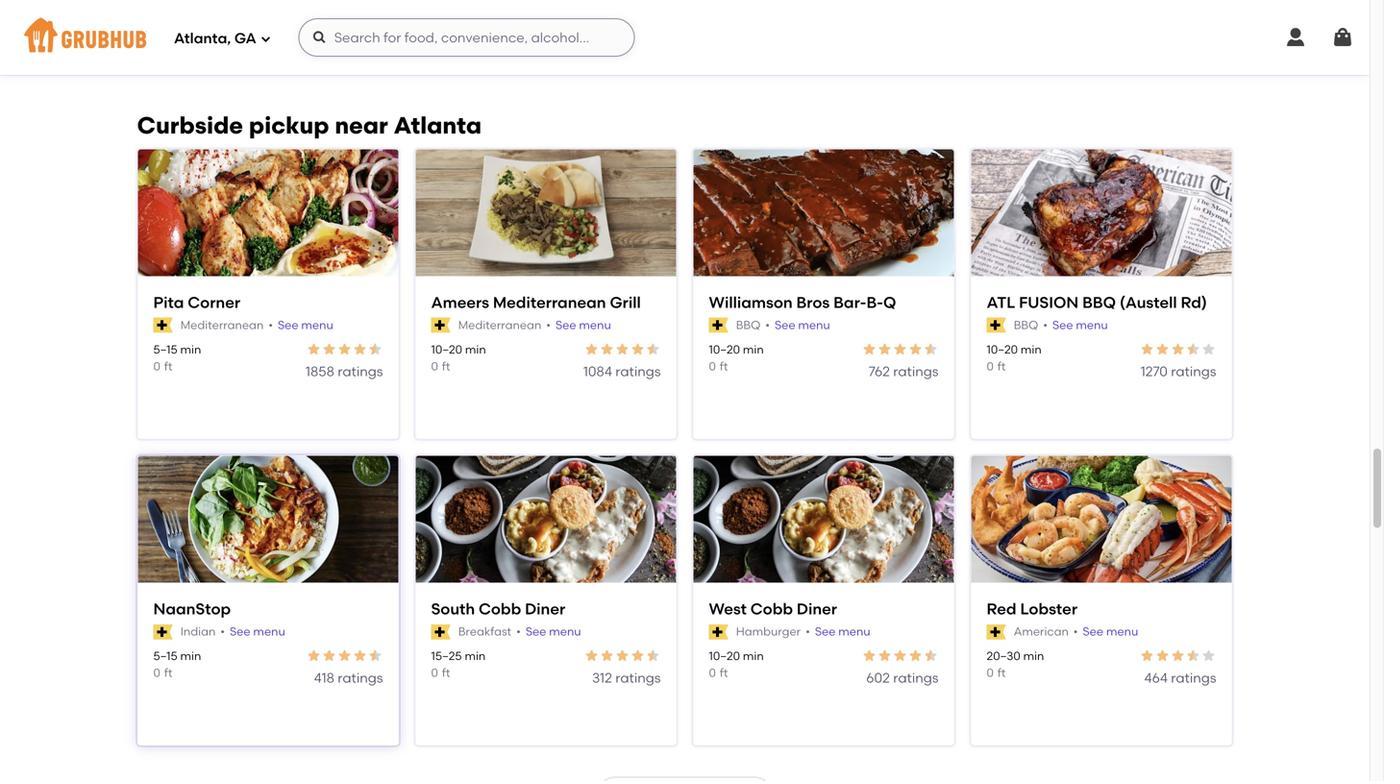 Task type: describe. For each thing, give the bounding box(es) containing it.
bbq up and
[[424, 4, 452, 20]]

see menu link for west cobb diner
[[815, 624, 871, 641]]

want
[[137, 4, 170, 20]]

0 for west cobb diner
[[709, 666, 716, 680]]

10–20 min 0 ft for williamson
[[709, 343, 764, 373]]

fusion
[[1019, 293, 1079, 312]]

1 in from the left
[[456, 4, 467, 20]]

for inside options in buford highway. you can also just head home and order your food for takeout or delivery from
[[567, 23, 585, 40]]

williamson
[[709, 293, 793, 312]]

pita corner link
[[153, 292, 383, 313]]

• for pita corner
[[268, 318, 273, 332]]

mediterranean for ameers mediterranean grill
[[458, 318, 542, 332]]

ratings for atl fusion bbq (austell rd)
[[1171, 363, 1217, 380]]

• for williamson bros bar-b-q
[[765, 318, 770, 332]]

subscription pass image for pita
[[153, 318, 173, 333]]

• for naanstop
[[220, 625, 225, 639]]

options
[[1151, 4, 1200, 20]]

10–20 for atl
[[987, 343, 1018, 357]]

1 horizontal spatial svg image
[[1284, 26, 1307, 49]]

atl fusion bbq (austell rd) delivery image
[[971, 149, 1232, 278]]

min for atl fusion bbq (austell rd)
[[1021, 343, 1042, 357]]

dinner,
[[1117, 0, 1161, 1]]

1084
[[583, 363, 612, 380]]

breakfast
[[458, 625, 512, 639]]

subscription pass image for west
[[709, 625, 728, 640]]

also
[[301, 23, 328, 40]]

min for south cobb diner
[[465, 649, 486, 663]]

order
[[464, 23, 499, 40]]

american
[[1014, 625, 1069, 639]]

subscription pass image left indian on the bottom left of page
[[153, 625, 173, 640]]

ratings for red lobster
[[1171, 670, 1217, 686]]

(austell
[[1120, 293, 1177, 312]]

indian • see menu
[[180, 625, 285, 639]]

diner for west cobb diner
[[797, 600, 837, 619]]

bbq down fusion
[[1014, 318, 1039, 332]]

see menu link for williamson bros bar-b-q
[[775, 317, 830, 334]]

0 for atl fusion bbq (austell rd)
[[987, 359, 994, 373]]

anna's
[[377, 4, 420, 20]]

food
[[534, 23, 564, 40]]

see for williamson bros bar-b-q
[[775, 318, 796, 332]]

cobb for south
[[479, 600, 521, 619]]

west cobb diner link
[[709, 599, 939, 620]]

762 ratings
[[869, 363, 939, 380]]

to
[[173, 4, 186, 20]]

ft for williamson bros bar-b-q
[[720, 359, 728, 373]]

bros
[[797, 293, 830, 312]]

atl fusion bbq (austell rd) link
[[987, 292, 1217, 313]]

subscription pass image for atl
[[987, 318, 1006, 333]]

see for ameers mediterranean grill
[[556, 318, 576, 332]]

williamson bros bar-b-q link
[[709, 292, 939, 313]]

williamson bros bar-b-q delivery image
[[694, 149, 954, 278]]

cobb for west
[[751, 600, 793, 619]]

corner
[[188, 293, 240, 312]]

or
[[642, 23, 655, 40]]

if
[[549, 4, 557, 20]]

options in buford highway. you can also just head home and order your food for takeout or delivery from
[[137, 4, 1214, 40]]

menu for ameers mediterranean grill
[[579, 318, 611, 332]]

delicious
[[869, 4, 927, 20]]

2 horizontal spatial svg image
[[1332, 26, 1355, 49]]

decatur
[[470, 4, 523, 20]]

1270
[[1141, 363, 1168, 380]]

312 ratings
[[592, 670, 661, 686]]

0 for red lobster
[[987, 666, 994, 680]]

ameers mediterranean grill
[[431, 293, 641, 312]]

subscription pass image for red
[[987, 625, 1006, 640]]

decatur link
[[470, 4, 523, 20]]

curbside
[[137, 112, 243, 140]]

see menu link for atl fusion bbq (austell rd)
[[1053, 317, 1108, 334]]

pork
[[278, 4, 308, 20]]

602 ratings
[[866, 670, 939, 686]]

ameers mediterranean grill delivery image
[[416, 149, 676, 278]]

highway.
[[183, 23, 243, 40]]

418
[[314, 670, 334, 686]]

ethnic
[[724, 4, 765, 20]]

10–20 for ameers
[[431, 343, 462, 357]]

ratings for williamson bros bar-b-q
[[893, 363, 939, 380]]

hamburger • see menu
[[736, 625, 871, 639]]

can
[[273, 23, 298, 40]]

see menu link for red lobster
[[1083, 624, 1139, 641]]

breakfast • see menu
[[458, 625, 581, 639]]

bbq up also on the top left
[[311, 4, 340, 20]]

rd)
[[1181, 293, 1207, 312]]

see for west cobb diner
[[815, 625, 836, 639]]

you
[[246, 23, 269, 40]]

bar-
[[834, 293, 867, 312]]

west
[[709, 600, 747, 619]]

and
[[435, 23, 461, 40]]

head
[[357, 23, 391, 40]]

ratings for south cobb diner
[[616, 670, 661, 686]]

home
[[394, 23, 432, 40]]

just
[[331, 23, 354, 40]]

see menu link for ameers mediterranean grill
[[556, 317, 611, 334]]

mediterranean • see menu for corner
[[180, 318, 333, 332]]

pickup
[[249, 112, 329, 140]]

atl fusion bbq (austell rd)
[[987, 293, 1207, 312]]

mediterranean • see menu for mediterranean
[[458, 318, 611, 332]]

see for red lobster
[[1083, 625, 1104, 639]]

see menu link for pita corner
[[278, 317, 333, 334]]

pulled
[[235, 4, 275, 20]]

0 horizontal spatial svg image
[[260, 33, 272, 45]]

see menu link for south cobb diner
[[526, 624, 581, 641]]

min for ameers mediterranean grill
[[465, 343, 486, 357]]

1858 ratings
[[306, 363, 383, 380]]

naanstop
[[153, 600, 231, 619]]

west cobb diner
[[709, 600, 837, 619]]

curbside pickup near atlanta
[[137, 112, 482, 140]]

menu for williamson bros bar-b-q
[[798, 318, 830, 332]]

buford
[[137, 23, 180, 40]]

bbq left (austell
[[1083, 293, 1116, 312]]

Search for food, convenience, alcohol... search field
[[299, 18, 635, 57]]

10–20 for west
[[709, 649, 740, 663]]

pie.
[[1040, 0, 1063, 1]]

• for red lobster
[[1074, 625, 1078, 639]]

lunch at urban pie. and for dinner, you'll want to try the pulled pork
[[137, 0, 1198, 20]]

subscription pass image for williamson
[[709, 318, 728, 333]]

red
[[987, 600, 1017, 619]]

see for naanstop
[[230, 625, 251, 639]]

bbq link
[[311, 4, 340, 20]]

min for west cobb diner
[[743, 649, 764, 663]]

delivery
[[658, 23, 709, 40]]

menu for red lobster
[[1107, 625, 1139, 639]]

ameers mediterranean grill link
[[431, 292, 661, 313]]

menu for atl fusion bbq (austell rd)
[[1076, 318, 1108, 332]]



Task type: locate. For each thing, give the bounding box(es) containing it.
min for red lobster
[[1023, 649, 1044, 663]]

from up 'just' at the left of the page
[[343, 4, 373, 20]]

5–15 for naanstop
[[153, 649, 178, 663]]

ft inside 20–30 min 0 ft
[[998, 666, 1006, 680]]

you'll up the options
[[1164, 0, 1198, 1]]

menu down red lobster link
[[1107, 625, 1139, 639]]

see down pita corner link
[[278, 318, 299, 332]]

5–15 down naanstop
[[153, 649, 178, 663]]

min for pita corner
[[180, 343, 201, 357]]

2 horizontal spatial in
[[1203, 4, 1214, 20]]

0 for ameers mediterranean grill
[[431, 359, 438, 373]]

for inside lunch at urban pie. and for dinner, you'll want to try the pulled pork
[[1096, 0, 1114, 1]]

0 for williamson bros bar-b-q
[[709, 359, 716, 373]]

ratings right 1858
[[338, 363, 383, 380]]

0 down the atl
[[987, 359, 994, 373]]

menu for south cobb diner
[[549, 625, 581, 639]]

see menu link down 'ameers mediterranean grill' link at the left
[[556, 317, 611, 334]]

near
[[335, 112, 388, 140]]

menu down west cobb diner link
[[839, 625, 871, 639]]

• down fusion
[[1043, 318, 1048, 332]]

cobb inside west cobb diner link
[[751, 600, 793, 619]]

5–15 min 0 ft for naanstop
[[153, 649, 201, 680]]

•
[[268, 318, 273, 332], [546, 318, 551, 332], [765, 318, 770, 332], [1043, 318, 1048, 332], [220, 625, 225, 639], [516, 625, 521, 639], [806, 625, 810, 639], [1074, 625, 1078, 639]]

see down williamson bros bar-b-q
[[775, 318, 796, 332]]

menu for west cobb diner
[[839, 625, 871, 639]]

ft down the atl
[[998, 359, 1006, 373]]

subscription pass image down red
[[987, 625, 1006, 640]]

• down west cobb diner link
[[806, 625, 810, 639]]

2 in from the left
[[709, 4, 720, 20]]

0 horizontal spatial bbq • see menu
[[736, 318, 830, 332]]

0 horizontal spatial subscription pass image
[[431, 625, 451, 640]]

1 horizontal spatial subscription pass image
[[709, 625, 728, 640]]

min for williamson bros bar-b-q
[[743, 343, 764, 357]]

from down ethnic
[[712, 23, 743, 40]]

ft for atl fusion bbq (austell rd)
[[998, 359, 1006, 373]]

0 vertical spatial 5–15
[[153, 343, 178, 357]]

• for ameers mediterranean grill
[[546, 318, 551, 332]]

15–25
[[431, 649, 462, 663]]

1 subscription pass image from the left
[[431, 625, 451, 640]]

2 horizontal spatial subscription pass image
[[987, 625, 1006, 640]]

ft for ameers mediterranean grill
[[442, 359, 450, 373]]

5–15 min 0 ft for pita corner
[[153, 343, 201, 373]]

urban
[[995, 0, 1036, 1]]

15–25 min 0 ft
[[431, 649, 486, 680]]

1 horizontal spatial for
[[1096, 0, 1114, 1]]

see menu link down williamson bros bar-b-q
[[775, 317, 830, 334]]

main navigation navigation
[[0, 0, 1370, 75]]

0 vertical spatial 5–15 min 0 ft
[[153, 343, 201, 373]]

american • see menu
[[1014, 625, 1139, 639]]

diner
[[525, 600, 565, 619], [797, 600, 837, 619]]

diner up breakfast • see menu
[[525, 600, 565, 619]]

20–30
[[987, 649, 1021, 663]]

1270 ratings
[[1141, 363, 1217, 380]]

see menu link
[[278, 317, 333, 334], [556, 317, 611, 334], [775, 317, 830, 334], [1053, 317, 1108, 334], [230, 624, 285, 641], [526, 624, 581, 641], [815, 624, 871, 641], [1083, 624, 1139, 641]]

1858
[[306, 363, 334, 380]]

naanstop link
[[153, 599, 383, 620]]

ratings for ameers mediterranean grill
[[616, 363, 661, 380]]

464 ratings
[[1145, 670, 1217, 686]]

south
[[431, 600, 475, 619]]

0 vertical spatial from
[[343, 4, 373, 20]]

grill
[[610, 293, 641, 312]]

menu down naanstop link
[[253, 625, 285, 639]]

10–20 min 0 ft down williamson
[[709, 343, 764, 373]]

interested
[[640, 4, 706, 20]]

pita
[[153, 293, 184, 312]]

see down west cobb diner link
[[815, 625, 836, 639]]

10–20 down williamson
[[709, 343, 740, 357]]

1 horizontal spatial you'll
[[1164, 0, 1198, 1]]

20–30 min 0 ft
[[987, 649, 1044, 680]]

min inside 15–25 min 0 ft
[[465, 649, 486, 663]]

see down 'ameers mediterranean grill' link at the left
[[556, 318, 576, 332]]

min down fusion
[[1021, 343, 1042, 357]]

ft down williamson
[[720, 359, 728, 373]]

3 in from the left
[[1203, 4, 1214, 20]]

1084 ratings
[[583, 363, 661, 380]]

ft down 15–25
[[442, 666, 450, 680]]

0 for south cobb diner
[[431, 666, 438, 680]]

0 inside 20–30 min 0 ft
[[987, 666, 994, 680]]

1 5–15 min 0 ft from the top
[[153, 343, 201, 373]]

q
[[884, 293, 896, 312]]

see menu link down atl fusion bbq (austell rd)
[[1053, 317, 1108, 334]]

indian
[[180, 625, 216, 639]]

0 vertical spatial you'll
[[1164, 0, 1198, 1]]

subscription pass image
[[431, 625, 451, 640], [709, 625, 728, 640], [987, 625, 1006, 640]]

and
[[1066, 0, 1093, 1]]

5–15 min 0 ft down the pita
[[153, 343, 201, 373]]

you'll inside lunch at urban pie. and for dinner, you'll want to try the pulled pork
[[1164, 0, 1198, 1]]

ratings
[[338, 363, 383, 380], [616, 363, 661, 380], [893, 363, 939, 380], [1171, 363, 1217, 380], [338, 670, 383, 686], [616, 670, 661, 686], [893, 670, 939, 686], [1171, 670, 1217, 686]]

menu for naanstop
[[253, 625, 285, 639]]

0 down west at the bottom right of the page
[[709, 666, 716, 680]]

10–20 down west at the bottom right of the page
[[709, 649, 740, 663]]

min down breakfast
[[465, 649, 486, 663]]

0 horizontal spatial in
[[456, 4, 467, 20]]

ft for pita corner
[[164, 359, 173, 373]]

subscription pass image for ameers
[[431, 318, 451, 333]]

atlanta,
[[174, 30, 231, 47]]

menu up 1858
[[301, 318, 333, 332]]

red lobster delivery image
[[971, 456, 1232, 585]]

see down red lobster link
[[1083, 625, 1104, 639]]

ga
[[234, 30, 256, 47]]

cobb up breakfast
[[479, 600, 521, 619]]

5–15 down the pita
[[153, 343, 178, 357]]

atlanta, ga
[[174, 30, 256, 47]]

subscription pass image for south
[[431, 625, 451, 640]]

2 diner from the left
[[797, 600, 837, 619]]

1 vertical spatial you'll
[[804, 4, 838, 20]]

10–20 for williamson
[[709, 343, 740, 357]]

1 horizontal spatial from
[[712, 23, 743, 40]]

0 horizontal spatial mediterranean • see menu
[[180, 318, 333, 332]]

1 diner from the left
[[525, 600, 565, 619]]

mediterranean • see menu
[[180, 318, 333, 332], [458, 318, 611, 332]]

0 for naanstop
[[153, 666, 160, 680]]

• for atl fusion bbq (austell rd)
[[1043, 318, 1048, 332]]

• down south cobb diner
[[516, 625, 521, 639]]

b-
[[867, 293, 884, 312]]

bbq • see menu down fusion
[[1014, 318, 1108, 332]]

bbq • see menu
[[736, 318, 830, 332], [1014, 318, 1108, 332]]

1 vertical spatial for
[[567, 23, 585, 40]]

602
[[866, 670, 890, 686]]

0 horizontal spatial cobb
[[479, 600, 521, 619]]

2 mediterranean • see menu from the left
[[458, 318, 611, 332]]

menu for pita corner
[[301, 318, 333, 332]]

red lobster link
[[987, 599, 1217, 620]]

2 cobb from the left
[[751, 600, 793, 619]]

10–20 min 0 ft down the atl
[[987, 343, 1042, 373]]

from
[[343, 4, 373, 20], [712, 23, 743, 40]]

diner for south cobb diner
[[525, 600, 565, 619]]

see menu link for naanstop
[[230, 624, 285, 641]]

star icon image
[[306, 342, 322, 357], [322, 342, 337, 357], [337, 342, 352, 357], [352, 342, 368, 357], [368, 342, 383, 357], [368, 342, 383, 357], [584, 342, 599, 357], [599, 342, 615, 357], [615, 342, 630, 357], [630, 342, 646, 357], [646, 342, 661, 357], [646, 342, 661, 357], [862, 342, 877, 357], [877, 342, 893, 357], [893, 342, 908, 357], [908, 342, 923, 357], [923, 342, 939, 357], [923, 342, 939, 357], [1140, 342, 1155, 357], [1155, 342, 1170, 357], [1170, 342, 1186, 357], [1186, 342, 1201, 357], [1186, 342, 1201, 357], [1201, 342, 1217, 357], [306, 648, 322, 664], [322, 648, 337, 664], [337, 648, 352, 664], [352, 648, 368, 664], [368, 648, 383, 664], [368, 648, 383, 664], [584, 648, 599, 664], [599, 648, 615, 664], [615, 648, 630, 664], [630, 648, 646, 664], [646, 648, 661, 664], [646, 648, 661, 664], [862, 648, 877, 664], [877, 648, 893, 664], [893, 648, 908, 664], [908, 648, 923, 664], [923, 648, 939, 664], [923, 648, 939, 664], [1140, 648, 1155, 664], [1155, 648, 1170, 664], [1170, 648, 1186, 664], [1186, 648, 1201, 664], [1186, 648, 1201, 664], [1201, 648, 1217, 664]]

0 horizontal spatial for
[[567, 23, 585, 40]]

2 subscription pass image from the left
[[709, 625, 728, 640]]

mediterranean down corner
[[180, 318, 264, 332]]

0 down williamson
[[709, 359, 716, 373]]

min down williamson
[[743, 343, 764, 357]]

see down fusion
[[1053, 318, 1073, 332]]

1 vertical spatial from
[[712, 23, 743, 40]]

10–20 min 0 ft for atl
[[987, 343, 1042, 373]]

762
[[869, 363, 890, 380]]

ft for west cobb diner
[[720, 666, 728, 680]]

ft for red lobster
[[998, 666, 1006, 680]]

min inside 20–30 min 0 ft
[[1023, 649, 1044, 663]]

312
[[592, 670, 612, 686]]

bbq • see menu down williamson bros bar-b-q
[[736, 318, 830, 332]]

ratings right 464
[[1171, 670, 1217, 686]]

2 5–15 min 0 ft from the top
[[153, 649, 201, 680]]

see down south cobb diner link
[[526, 625, 546, 639]]

or,
[[530, 4, 546, 20]]

5–15 for pita corner
[[153, 343, 178, 357]]

min down "ameers"
[[465, 343, 486, 357]]

naanstop delivery image
[[138, 456, 398, 585]]

south cobb diner delivery image
[[416, 456, 676, 585]]

1 horizontal spatial diner
[[797, 600, 837, 619]]

mediterranean down ameers mediterranean grill
[[458, 318, 542, 332]]

min for naanstop
[[180, 649, 201, 663]]

for down you're
[[567, 23, 585, 40]]

lunch
[[939, 0, 975, 1]]

10–20
[[431, 343, 462, 357], [709, 343, 740, 357], [987, 343, 1018, 357], [709, 649, 740, 663]]

ft down "ameers"
[[442, 359, 450, 373]]

ratings for pita corner
[[338, 363, 383, 380]]

pita corner
[[153, 293, 240, 312]]

• down 'ameers mediterranean grill' link at the left
[[546, 318, 551, 332]]

• for south cobb diner
[[516, 625, 521, 639]]

0 for pita corner
[[153, 359, 160, 373]]

you'll
[[1164, 0, 1198, 1], [804, 4, 838, 20]]

see menu link down pita corner link
[[278, 317, 333, 334]]

subscription pass image down the atl
[[987, 318, 1006, 333]]

bbq
[[311, 4, 340, 20], [424, 4, 452, 20], [1083, 293, 1116, 312], [736, 318, 761, 332], [1014, 318, 1039, 332]]

ratings for west cobb diner
[[893, 670, 939, 686]]

1 5–15 from the top
[[153, 343, 178, 357]]

find
[[841, 4, 866, 20]]

ft down the pita
[[164, 359, 173, 373]]

0 down 15–25
[[431, 666, 438, 680]]

williamson bros bar-b-q
[[709, 293, 896, 312]]

ameers
[[431, 293, 489, 312]]

1 horizontal spatial in
[[709, 4, 720, 20]]

at
[[978, 0, 992, 1]]

5–15
[[153, 343, 178, 357], [153, 649, 178, 663]]

mediterranean for pita corner
[[180, 318, 264, 332]]

atl
[[987, 293, 1016, 312]]

min down american at bottom
[[1023, 649, 1044, 663]]

see for south cobb diner
[[526, 625, 546, 639]]

pita corner delivery image
[[138, 149, 398, 278]]

ratings right 418
[[338, 670, 383, 686]]

0 horizontal spatial diner
[[525, 600, 565, 619]]

see for pita corner
[[278, 318, 299, 332]]

atlanta
[[394, 112, 482, 140]]

cobb up the hamburger
[[751, 600, 793, 619]]

bbq down williamson
[[736, 318, 761, 332]]

south cobb diner link
[[431, 599, 661, 620]]

0 horizontal spatial from
[[343, 4, 373, 20]]

• down pita corner link
[[268, 318, 273, 332]]

mediterranean • see menu down pita corner link
[[180, 318, 333, 332]]

see menu link down west cobb diner link
[[815, 624, 871, 641]]

bbq • see menu for fusion
[[1014, 318, 1108, 332]]

svg image
[[1284, 26, 1307, 49], [1332, 26, 1355, 49], [260, 33, 272, 45]]

;
[[523, 4, 527, 20]]

1 vertical spatial 5–15 min 0 ft
[[153, 649, 201, 680]]

subscription pass image down "ameers"
[[431, 318, 451, 333]]

svg image
[[312, 30, 328, 45]]

1 horizontal spatial mediterranean • see menu
[[458, 318, 611, 332]]

min down indian on the bottom left of page
[[180, 649, 201, 663]]

west cobb diner delivery image
[[694, 456, 954, 585]]

min down the hamburger
[[743, 649, 764, 663]]

see for atl fusion bbq (austell rd)
[[1053, 318, 1073, 332]]

in up and
[[456, 4, 467, 20]]

cobb inside south cobb diner link
[[479, 600, 521, 619]]

10–20 down the atl
[[987, 343, 1018, 357]]

10–20 min 0 ft for ameers
[[431, 343, 486, 373]]

ft down west at the bottom right of the page
[[720, 666, 728, 680]]

bbq from anna's bbq in decatur ; or, if you're more interested in ethnic food, you'll find delicious
[[311, 4, 930, 20]]

try
[[190, 4, 207, 20]]

see menu link down red lobster link
[[1083, 624, 1139, 641]]

your
[[503, 23, 531, 40]]

in
[[456, 4, 467, 20], [709, 4, 720, 20], [1203, 4, 1214, 20]]

south cobb diner
[[431, 600, 565, 619]]

subscription pass image up 15–25
[[431, 625, 451, 640]]

1 cobb from the left
[[479, 600, 521, 619]]

you'll left find
[[804, 4, 838, 20]]

10–20 min 0 ft down the hamburger
[[709, 649, 764, 680]]

lobster
[[1020, 600, 1078, 619]]

1 vertical spatial 5–15
[[153, 649, 178, 663]]

418 ratings
[[314, 670, 383, 686]]

10–20 down "ameers"
[[431, 343, 462, 357]]

ratings right 602
[[893, 670, 939, 686]]

more
[[603, 4, 637, 20]]

ft down the 20–30
[[998, 666, 1006, 680]]

1 horizontal spatial bbq • see menu
[[1014, 318, 1108, 332]]

ft down naanstop
[[164, 666, 173, 680]]

0 horizontal spatial you'll
[[804, 4, 838, 20]]

ratings right the 1270
[[1171, 363, 1217, 380]]

mediterranean left grill
[[493, 293, 606, 312]]

ft
[[164, 359, 173, 373], [442, 359, 450, 373], [720, 359, 728, 373], [998, 359, 1006, 373], [164, 666, 173, 680], [442, 666, 450, 680], [720, 666, 728, 680], [998, 666, 1006, 680]]

10–20 min 0 ft down "ameers"
[[431, 343, 486, 373]]

for right and
[[1096, 0, 1114, 1]]

menu down bros
[[798, 318, 830, 332]]

subscription pass image down williamson
[[709, 318, 728, 333]]

in right the options
[[1203, 4, 1214, 20]]

1 horizontal spatial cobb
[[751, 600, 793, 619]]

• down red lobster link
[[1074, 625, 1078, 639]]

10–20 min 0 ft
[[431, 343, 486, 373], [709, 343, 764, 373], [987, 343, 1042, 373], [709, 649, 764, 680]]

ft inside 15–25 min 0 ft
[[442, 666, 450, 680]]

in left ethnic
[[709, 4, 720, 20]]

0 down naanstop
[[153, 666, 160, 680]]

0 inside 15–25 min 0 ft
[[431, 666, 438, 680]]

subscription pass image down west at the bottom right of the page
[[709, 625, 728, 640]]

1 bbq • see menu from the left
[[736, 318, 830, 332]]

red lobster
[[987, 600, 1078, 619]]

from inside options in buford highway. you can also just head home and order your food for takeout or delivery from
[[712, 23, 743, 40]]

2 5–15 from the top
[[153, 649, 178, 663]]

0 down "ameers"
[[431, 359, 438, 373]]

menu down grill
[[579, 318, 611, 332]]

in inside options in buford highway. you can also just head home and order your food for takeout or delivery from
[[1203, 4, 1214, 20]]

see menu link down south cobb diner link
[[526, 624, 581, 641]]

464
[[1145, 670, 1168, 686]]

subscription pass image down the pita
[[153, 318, 173, 333]]

ft for naanstop
[[164, 666, 173, 680]]

bbq • see menu for bros
[[736, 318, 830, 332]]

hamburger
[[736, 625, 801, 639]]

ratings right 762
[[893, 363, 939, 380]]

3 subscription pass image from the left
[[987, 625, 1006, 640]]

0 vertical spatial for
[[1096, 0, 1114, 1]]

see menu link down naanstop link
[[230, 624, 285, 641]]

0
[[153, 359, 160, 373], [431, 359, 438, 373], [709, 359, 716, 373], [987, 359, 994, 373], [153, 666, 160, 680], [431, 666, 438, 680], [709, 666, 716, 680], [987, 666, 994, 680]]

1 mediterranean • see menu from the left
[[180, 318, 333, 332]]

menu down south cobb diner link
[[549, 625, 581, 639]]

• down williamson
[[765, 318, 770, 332]]

ratings for naanstop
[[338, 670, 383, 686]]

ft for south cobb diner
[[442, 666, 450, 680]]

mediterranean • see menu down ameers mediterranean grill
[[458, 318, 611, 332]]

• for west cobb diner
[[806, 625, 810, 639]]

food,
[[768, 4, 801, 20]]

0 down the pita
[[153, 359, 160, 373]]

10–20 min 0 ft for west
[[709, 649, 764, 680]]

ratings right 312
[[616, 670, 661, 686]]

takeout
[[588, 23, 639, 40]]

2 bbq • see menu from the left
[[1014, 318, 1108, 332]]

subscription pass image
[[153, 318, 173, 333], [431, 318, 451, 333], [709, 318, 728, 333], [987, 318, 1006, 333], [153, 625, 173, 640]]



Task type: vqa. For each thing, say whether or not it's contained in the screenshot.


